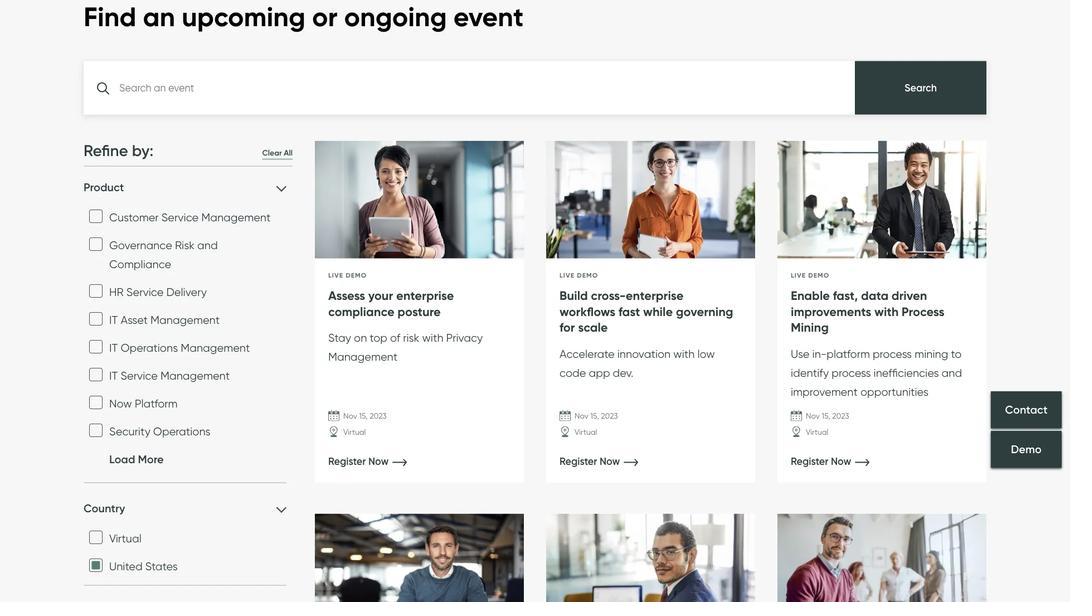 Task type: vqa. For each thing, say whether or not it's contained in the screenshot.
second 'Nov' from the right
yes



Task type: locate. For each thing, give the bounding box(es) containing it.
management for it service management
[[161, 369, 230, 382]]

demo
[[346, 271, 367, 279], [577, 271, 598, 279], [808, 271, 830, 279]]

nov
[[343, 411, 357, 421], [575, 411, 589, 421], [806, 411, 820, 421]]

1 horizontal spatial demo
[[577, 271, 598, 279]]

with for risk
[[422, 331, 443, 344]]

3 15, from the left
[[822, 411, 830, 421]]

operations down asset
[[121, 341, 178, 355]]

2 horizontal spatial demo
[[808, 271, 830, 279]]

governing
[[676, 304, 733, 319]]

all
[[284, 148, 293, 157]]

enterprise
[[396, 288, 454, 303], [626, 288, 684, 303]]

customer service management option
[[89, 210, 103, 223]]

1 vertical spatial service
[[126, 285, 164, 299]]

it right it operations management "option"
[[109, 341, 118, 355]]

process up inefficiencies
[[873, 347, 912, 360]]

0 horizontal spatial nov 15, 2023
[[343, 411, 387, 421]]

it right "it service management" "option"
[[109, 369, 118, 382]]

0 vertical spatial process
[[873, 347, 912, 360]]

1 horizontal spatial and
[[942, 366, 962, 379]]

enterprise up while
[[626, 288, 684, 303]]

load more
[[109, 452, 164, 466]]

load more button
[[89, 450, 164, 469]]

live demo up enable
[[791, 271, 830, 279]]

and down to
[[942, 366, 962, 379]]

live demo up assess
[[328, 271, 367, 279]]

1 horizontal spatial live demo
[[560, 271, 598, 279]]

build cross-enterprise workflows fast while governing for scale
[[560, 288, 733, 335]]

1 15, from the left
[[359, 411, 368, 421]]

0 vertical spatial service
[[161, 211, 199, 224]]

1 nov from the left
[[343, 411, 357, 421]]

2 horizontal spatial live
[[791, 271, 806, 279]]

0 horizontal spatial 15,
[[359, 411, 368, 421]]

0 vertical spatial operations
[[121, 341, 178, 355]]

operations
[[121, 341, 178, 355], [153, 425, 211, 438]]

3 nov from the left
[[806, 411, 820, 421]]

service
[[161, 211, 199, 224], [126, 285, 164, 299], [121, 369, 158, 382]]

united
[[109, 560, 143, 573]]

1 horizontal spatial enterprise
[[626, 288, 684, 303]]

governance risk and compliance option
[[89, 238, 103, 251]]

nov 15, 2023
[[343, 411, 387, 421], [575, 411, 618, 421], [806, 411, 849, 421]]

enable fast, data driven improvements with process mining
[[791, 288, 945, 335]]

2 live demo from the left
[[560, 271, 598, 279]]

0 horizontal spatial nov
[[343, 411, 357, 421]]

stay on top of risk with privacy management
[[328, 331, 483, 363]]

1 enterprise from the left
[[396, 288, 454, 303]]

it service management option
[[89, 368, 103, 381]]

3 it from the top
[[109, 369, 118, 382]]

0 horizontal spatial with
[[422, 331, 443, 344]]

service up the risk
[[161, 211, 199, 224]]

management
[[201, 211, 271, 224], [151, 313, 220, 327], [181, 341, 250, 355], [328, 350, 398, 363], [161, 369, 230, 382]]

1 vertical spatial operations
[[153, 425, 211, 438]]

2 horizontal spatial nov
[[806, 411, 820, 421]]

enterprise up posture
[[396, 288, 454, 303]]

1 vertical spatial and
[[942, 366, 962, 379]]

more
[[138, 452, 164, 466]]

customer
[[109, 211, 159, 224]]

15, for assess your enterprise compliance posture
[[359, 411, 368, 421]]

2 demo from the left
[[577, 271, 598, 279]]

0 horizontal spatial process
[[832, 366, 871, 379]]

2 horizontal spatial 15,
[[822, 411, 830, 421]]

virtual
[[343, 427, 366, 437], [575, 427, 597, 437], [806, 427, 829, 437], [109, 532, 141, 545]]

customer service management
[[109, 211, 271, 224]]

live for assess your enterprise compliance posture
[[328, 271, 343, 279]]

governance
[[109, 239, 172, 252]]

process down 'platform'
[[832, 366, 871, 379]]

it asset management
[[109, 313, 220, 327]]

1 live from the left
[[328, 271, 343, 279]]

demo up enable
[[808, 271, 830, 279]]

1 horizontal spatial with
[[674, 347, 695, 360]]

2 vertical spatial service
[[121, 369, 158, 382]]

it operations management
[[109, 341, 250, 355]]

risk
[[175, 239, 195, 252]]

1 vertical spatial it
[[109, 341, 118, 355]]

0 horizontal spatial enterprise
[[396, 288, 454, 303]]

live demo up build
[[560, 271, 598, 279]]

1 horizontal spatial nov
[[575, 411, 589, 421]]

2 2023 from the left
[[601, 411, 618, 421]]

now
[[109, 397, 132, 410]]

security operations option
[[89, 424, 103, 437]]

in-
[[812, 347, 827, 360]]

it for it service management
[[109, 369, 118, 382]]

live up enable
[[791, 271, 806, 279]]

2 vertical spatial with
[[674, 347, 695, 360]]

cross-
[[591, 288, 626, 303]]

data
[[861, 288, 889, 303]]

top
[[370, 331, 387, 344]]

process
[[902, 304, 945, 319]]

2 it from the top
[[109, 341, 118, 355]]

live demo
[[328, 271, 367, 279], [560, 271, 598, 279], [791, 271, 830, 279]]

2 horizontal spatial 2023
[[832, 411, 849, 421]]

0 vertical spatial and
[[197, 239, 218, 252]]

15,
[[359, 411, 368, 421], [591, 411, 599, 421], [822, 411, 830, 421]]

operations down platform
[[153, 425, 211, 438]]

1 nov 15, 2023 from the left
[[343, 411, 387, 421]]

service down compliance
[[126, 285, 164, 299]]

clear all button
[[262, 147, 293, 160]]

0 vertical spatial with
[[875, 304, 899, 319]]

1 horizontal spatial 15,
[[591, 411, 599, 421]]

clear
[[262, 148, 282, 157]]

use
[[791, 347, 810, 360]]

live up build
[[560, 271, 575, 279]]

country
[[84, 501, 125, 515]]

country button
[[84, 501, 286, 516]]

inefficiencies
[[874, 366, 939, 379]]

0 horizontal spatial and
[[197, 239, 218, 252]]

live for enable fast, data driven improvements with process mining
[[791, 271, 806, 279]]

stay
[[328, 331, 351, 344]]

security
[[109, 425, 150, 438]]

live demo for enable
[[791, 271, 830, 279]]

nov 15, 2023 for enable fast, data driven improvements with process mining
[[806, 411, 849, 421]]

3 live demo from the left
[[791, 271, 830, 279]]

live up assess
[[328, 271, 343, 279]]

1 vertical spatial with
[[422, 331, 443, 344]]

demo up build
[[577, 271, 598, 279]]

it
[[109, 313, 118, 327], [109, 341, 118, 355], [109, 369, 118, 382]]

2 enterprise from the left
[[626, 288, 684, 303]]

with left low at the bottom of the page
[[674, 347, 695, 360]]

platform
[[827, 347, 870, 360]]

clear all
[[262, 148, 293, 157]]

virtual for build cross-enterprise workflows fast while governing for scale
[[575, 427, 597, 437]]

2023
[[370, 411, 387, 421], [601, 411, 618, 421], [832, 411, 849, 421]]

demo for assess
[[346, 271, 367, 279]]

and right the risk
[[197, 239, 218, 252]]

with
[[875, 304, 899, 319], [422, 331, 443, 344], [674, 347, 695, 360]]

service for customer
[[161, 211, 199, 224]]

2 horizontal spatial with
[[875, 304, 899, 319]]

now platform option
[[89, 396, 103, 409]]

0 horizontal spatial live
[[328, 271, 343, 279]]

compliance
[[328, 304, 394, 319]]

1 horizontal spatial live
[[560, 271, 575, 279]]

2 15, from the left
[[591, 411, 599, 421]]

2 horizontal spatial nov 15, 2023
[[806, 411, 849, 421]]

it right it asset management option
[[109, 313, 118, 327]]

live
[[328, 271, 343, 279], [560, 271, 575, 279], [791, 271, 806, 279]]

1 it from the top
[[109, 313, 118, 327]]

1 2023 from the left
[[370, 411, 387, 421]]

process
[[873, 347, 912, 360], [832, 366, 871, 379]]

demo up assess
[[346, 271, 367, 279]]

2 nov 15, 2023 from the left
[[575, 411, 618, 421]]

with right the risk
[[422, 331, 443, 344]]

2 nov from the left
[[575, 411, 589, 421]]

0 horizontal spatial demo
[[346, 271, 367, 279]]

service for it
[[121, 369, 158, 382]]

1 live demo from the left
[[328, 271, 367, 279]]

assess
[[328, 288, 365, 303]]

service up now platform
[[121, 369, 158, 382]]

0 horizontal spatial live demo
[[328, 271, 367, 279]]

2023 for improvements
[[832, 411, 849, 421]]

3 live from the left
[[791, 271, 806, 279]]

1 horizontal spatial nov 15, 2023
[[575, 411, 618, 421]]

0 vertical spatial it
[[109, 313, 118, 327]]

management inside stay on top of risk with privacy management
[[328, 350, 398, 363]]

3 nov 15, 2023 from the left
[[806, 411, 849, 421]]

3 demo from the left
[[808, 271, 830, 279]]

2 vertical spatial it
[[109, 369, 118, 382]]

privacy
[[446, 331, 483, 344]]

1 horizontal spatial process
[[873, 347, 912, 360]]

0 horizontal spatial 2023
[[370, 411, 387, 421]]

nov 15, 2023 for build cross-enterprise workflows fast while governing for scale
[[575, 411, 618, 421]]

governance risk and compliance
[[109, 239, 218, 271]]

None button
[[855, 61, 987, 115]]

with down data
[[875, 304, 899, 319]]

posture
[[398, 304, 441, 319]]

virtual for assess your enterprise compliance posture
[[343, 427, 366, 437]]

load
[[109, 452, 135, 466]]

virtual option
[[89, 531, 103, 544]]

Search an event search field
[[84, 61, 855, 115]]

2 live from the left
[[560, 271, 575, 279]]

with inside enable fast, data driven improvements with process mining
[[875, 304, 899, 319]]

and
[[197, 239, 218, 252], [942, 366, 962, 379]]

nov 15, 2023 for assess your enterprise compliance posture
[[343, 411, 387, 421]]

enterprise inside build cross-enterprise workflows fast while governing for scale
[[626, 288, 684, 303]]

by:
[[132, 141, 154, 160]]

2 horizontal spatial live demo
[[791, 271, 830, 279]]

3 2023 from the left
[[832, 411, 849, 421]]

with inside stay on top of risk with privacy management
[[422, 331, 443, 344]]

now platform
[[109, 397, 178, 410]]

refine
[[84, 141, 128, 160]]

enterprise inside the assess your enterprise compliance posture
[[396, 288, 454, 303]]

to
[[951, 347, 962, 360]]

1 demo from the left
[[346, 271, 367, 279]]

1 vertical spatial process
[[832, 366, 871, 379]]

fast
[[619, 304, 640, 319]]

1 horizontal spatial 2023
[[601, 411, 618, 421]]

security operations
[[109, 425, 211, 438]]



Task type: describe. For each thing, give the bounding box(es) containing it.
with inside accelerate innovation with low code app dev.
[[674, 347, 695, 360]]

fast,
[[833, 288, 858, 303]]

identify
[[791, 366, 829, 379]]

enterprise for posture
[[396, 288, 454, 303]]

platform
[[135, 397, 178, 410]]

for
[[560, 320, 575, 335]]

hr service delivery option
[[89, 284, 103, 298]]

it asset management option
[[89, 312, 103, 326]]

dev.
[[613, 366, 634, 379]]

code
[[560, 366, 586, 379]]

hr service delivery
[[109, 285, 207, 299]]

and inside governance risk and compliance
[[197, 239, 218, 252]]

workflows
[[560, 304, 616, 319]]

2023 for fast
[[601, 411, 618, 421]]

2023 for posture
[[370, 411, 387, 421]]

mining
[[791, 320, 829, 335]]

improvements
[[791, 304, 872, 319]]

innovation
[[617, 347, 671, 360]]

low
[[698, 347, 715, 360]]

15, for enable fast, data driven improvements with process mining
[[822, 411, 830, 421]]

with for improvements
[[875, 304, 899, 319]]

product
[[84, 180, 124, 194]]

improvement
[[791, 385, 858, 398]]

demo for build
[[577, 271, 598, 279]]

it operations management option
[[89, 340, 103, 353]]

build
[[560, 288, 588, 303]]

operations for it
[[121, 341, 178, 355]]

management for it asset management
[[151, 313, 220, 327]]

it for it asset management
[[109, 313, 118, 327]]

asset
[[121, 313, 148, 327]]

refine by:
[[84, 141, 154, 160]]

live for build cross-enterprise workflows fast while governing for scale
[[560, 271, 575, 279]]

enterprise for fast
[[626, 288, 684, 303]]

app
[[589, 366, 610, 379]]

demo for enable
[[808, 271, 830, 279]]

risk
[[403, 331, 419, 344]]

virtual for enable fast, data driven improvements with process mining
[[806, 427, 829, 437]]

on
[[354, 331, 367, 344]]

nov for enable fast, data driven improvements with process mining
[[806, 411, 820, 421]]

live demo for assess
[[328, 271, 367, 279]]

enable
[[791, 288, 830, 303]]

opportunities
[[861, 385, 929, 398]]

use in-platform process mining to identify process inefficiencies and improvement opportunities
[[791, 347, 962, 398]]

mining
[[915, 347, 948, 360]]

your
[[368, 288, 393, 303]]

operations for security
[[153, 425, 211, 438]]

assess your enterprise compliance posture
[[328, 288, 454, 319]]

nov for assess your enterprise compliance posture
[[343, 411, 357, 421]]

while
[[643, 304, 673, 319]]

of
[[390, 331, 400, 344]]

united states
[[109, 560, 178, 573]]

accelerate
[[560, 347, 615, 360]]

scale
[[578, 320, 608, 335]]

and inside use in-platform process mining to identify process inefficiencies and improvement opportunities
[[942, 366, 962, 379]]

service for hr
[[126, 285, 164, 299]]

live demo for build
[[560, 271, 598, 279]]

management for it operations management
[[181, 341, 250, 355]]

hr
[[109, 285, 124, 299]]

states
[[145, 560, 178, 573]]

management for customer service management
[[201, 211, 271, 224]]

united states option
[[89, 559, 103, 572]]

15, for build cross-enterprise workflows fast while governing for scale
[[591, 411, 599, 421]]

product button
[[84, 180, 286, 195]]

accelerate innovation with low code app dev.
[[560, 347, 715, 379]]

it for it operations management
[[109, 341, 118, 355]]

it service management
[[109, 369, 230, 382]]

driven
[[892, 288, 927, 303]]

delivery
[[166, 285, 207, 299]]

compliance
[[109, 258, 171, 271]]

nov for build cross-enterprise workflows fast while governing for scale
[[575, 411, 589, 421]]



